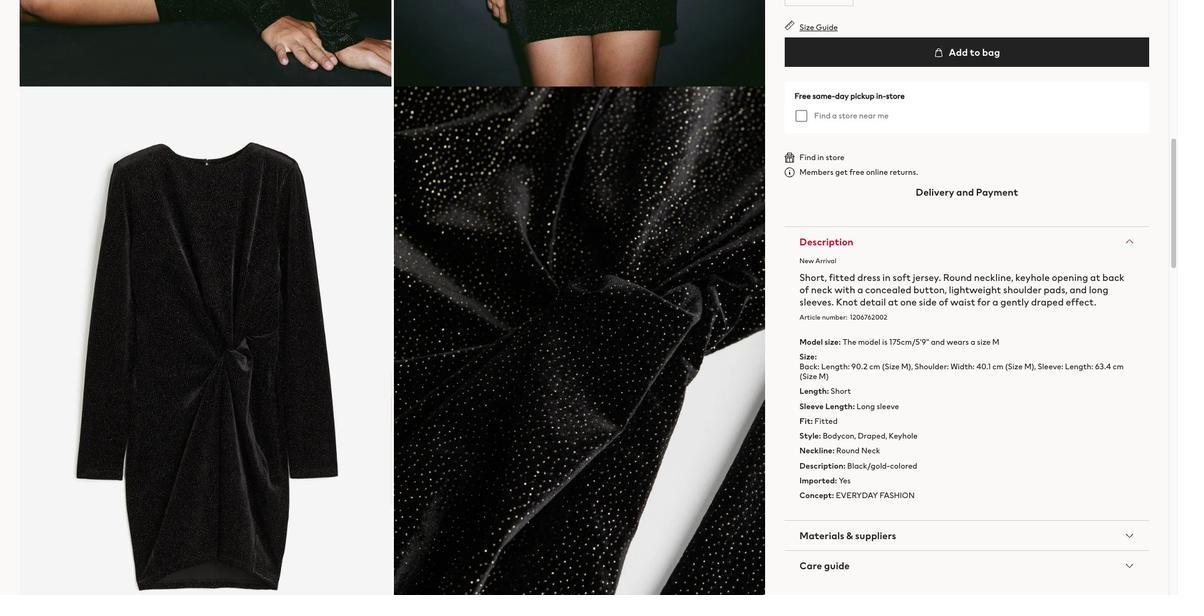 Task type: vqa. For each thing, say whether or not it's contained in the screenshot.
Description
yes



Task type: describe. For each thing, give the bounding box(es) containing it.
button,
[[914, 282, 948, 297]]

model size: the model is 175cm/5'9" and wears a size m size: back: length: 90.2 cm (size m), shoulder: width: 40.1 cm (size m), sleeve: length: 63.4 cm (size m) length: short sleeve length: long sleeve fit: fitted style: bodycon, draped, keyhole neckline: round neck description: black/gold-colored imported: yes concept: everyday fashion
[[800, 336, 1125, 502]]

add
[[950, 45, 969, 60]]

and inside button
[[957, 185, 975, 200]]

knot-detail jersey dress - black/gold-colored - ladies | h&m us 2 image
[[394, 0, 766, 87]]

round inside the new arrival short, fitted dress in soft jersey. round neckline, keyhole opening at back of neck with a concealed button, lightweight shoulder pads, and long sleeves. knot detail at one side of waist for a gently draped effect. article number: 1206762002
[[944, 270, 973, 285]]

new arrival short, fitted dress in soft jersey. round neckline, keyhole opening at back of neck with a concealed button, lightweight shoulder pads, and long sleeves. knot detail at one side of waist for a gently draped effect. article number: 1206762002
[[800, 256, 1125, 322]]

63.4
[[1096, 361, 1112, 373]]

gently
[[1001, 295, 1030, 309]]

concealed
[[866, 282, 912, 297]]

fitted
[[829, 270, 856, 285]]

effect.
[[1067, 295, 1097, 309]]

length: left 63.4 at right bottom
[[1066, 361, 1094, 373]]

2 cm from the left
[[993, 361, 1004, 373]]

1 horizontal spatial of
[[939, 295, 949, 309]]

arrival
[[816, 256, 837, 266]]

size
[[978, 336, 991, 348]]

materials & suppliers
[[800, 529, 897, 544]]

free same-day pickup in-store
[[795, 90, 905, 102]]

find for find a store near me
[[815, 110, 831, 122]]

find in store button
[[785, 152, 845, 163]]

and inside the new arrival short, fitted dress in soft jersey. round neckline, keyhole opening at back of neck with a concealed button, lightweight shoulder pads, and long sleeves. knot detail at one side of waist for a gently draped effect. article number: 1206762002
[[1070, 282, 1088, 297]]

materials
[[800, 529, 845, 544]]

knot-detail jersey dress - black/gold-colored - ladies | h&m us image
[[20, 0, 391, 87]]

store for find a store near me
[[839, 110, 858, 122]]

store for find in store
[[826, 152, 845, 163]]

free
[[850, 166, 865, 178]]

soft
[[893, 270, 911, 285]]

neckline,
[[975, 270, 1014, 285]]

fashion
[[880, 490, 915, 502]]

1206762002
[[851, 313, 888, 322]]

model
[[800, 336, 824, 348]]

me
[[878, 110, 889, 122]]

neck
[[862, 445, 881, 457]]

and inside the model size: the model is 175cm/5'9" and wears a size m size: back: length: 90.2 cm (size m), shoulder: width: 40.1 cm (size m), sleeve: length: 63.4 cm (size m) length: short sleeve length: long sleeve fit: fitted style: bodycon, draped, keyhole neckline: round neck description: black/gold-colored imported: yes concept: everyday fashion
[[932, 336, 946, 348]]

add to bag
[[948, 45, 1001, 60]]

m
[[993, 336, 1000, 348]]

in-
[[877, 90, 887, 102]]

is
[[883, 336, 888, 348]]

find a store near me
[[815, 110, 889, 122]]

m)
[[819, 371, 829, 383]]

add to bag button
[[785, 37, 1150, 67]]

draped
[[1032, 295, 1065, 309]]

to
[[971, 45, 981, 60]]

with
[[835, 282, 856, 297]]

draped,
[[858, 431, 888, 442]]

same-
[[813, 90, 836, 102]]

1 cm from the left
[[870, 361, 881, 373]]

online
[[867, 166, 889, 178]]

knot-detail jersey dress - black/gold-colored - ladies | h&m us 3 image
[[20, 87, 391, 596]]

neckline:
[[800, 445, 835, 457]]

shoulder
[[1004, 282, 1042, 297]]

description:
[[800, 460, 846, 472]]

free
[[795, 90, 811, 102]]

0 horizontal spatial of
[[800, 282, 810, 297]]

guide
[[817, 21, 838, 33]]

care guide button
[[785, 552, 1150, 581]]

40.1
[[977, 361, 992, 373]]

new
[[800, 256, 815, 266]]

fit:
[[800, 416, 813, 427]]

get
[[836, 166, 848, 178]]

side
[[920, 295, 937, 309]]

the
[[843, 336, 857, 348]]

wears
[[947, 336, 970, 348]]

pickup
[[851, 90, 875, 102]]

delivery and payment button
[[785, 177, 1150, 207]]

day
[[836, 90, 849, 102]]

concept:
[[800, 490, 835, 502]]

a down day
[[833, 110, 838, 122]]

0 horizontal spatial (size
[[800, 371, 818, 383]]

size guide button
[[785, 20, 838, 33]]

delivery and payment
[[916, 185, 1019, 200]]

description
[[800, 235, 854, 249]]

1 m), from the left
[[902, 361, 914, 373]]

knot
[[837, 295, 859, 309]]

guide
[[825, 559, 850, 574]]

find in store
[[800, 152, 845, 163]]



Task type: locate. For each thing, give the bounding box(es) containing it.
at
[[1091, 270, 1101, 285], [889, 295, 899, 309]]

a
[[833, 110, 838, 122], [858, 282, 864, 297], [993, 295, 999, 309], [971, 336, 976, 348]]

black/gold-
[[848, 460, 891, 472]]

in
[[818, 152, 825, 163], [883, 270, 891, 285]]

style:
[[800, 431, 822, 442]]

colored
[[891, 460, 918, 472]]

jersey.
[[914, 270, 942, 285]]

materials & suppliers button
[[785, 522, 1150, 551]]

of left neck
[[800, 282, 810, 297]]

0 vertical spatial in
[[818, 152, 825, 163]]

opening
[[1053, 270, 1089, 285]]

short,
[[800, 270, 827, 285]]

1 vertical spatial in
[[883, 270, 891, 285]]

0 horizontal spatial in
[[818, 152, 825, 163]]

neck
[[812, 282, 833, 297]]

keyhole
[[889, 431, 918, 442]]

1 horizontal spatial at
[[1091, 270, 1101, 285]]

short
[[831, 386, 852, 398]]

2 horizontal spatial (size
[[1006, 361, 1023, 373]]

lightweight
[[950, 282, 1002, 297]]

dress
[[858, 270, 881, 285]]

2 m), from the left
[[1025, 361, 1037, 373]]

size:
[[800, 351, 818, 363]]

3 cm from the left
[[1114, 361, 1125, 373]]

175cm/5'9"
[[890, 336, 930, 348]]

find up the members
[[800, 152, 816, 163]]

payment
[[977, 185, 1019, 200]]

length: left 90.2 at the bottom right of page
[[822, 361, 850, 373]]

find for find in store
[[800, 152, 816, 163]]

waist
[[951, 295, 976, 309]]

pads,
[[1044, 282, 1068, 297]]

model
[[859, 336, 881, 348]]

0 horizontal spatial cm
[[870, 361, 881, 373]]

1 horizontal spatial round
[[944, 270, 973, 285]]

0 vertical spatial store
[[887, 90, 905, 102]]

(size left m)
[[800, 371, 818, 383]]

members
[[800, 166, 834, 178]]

(size right 40.1
[[1006, 361, 1023, 373]]

a right for
[[993, 295, 999, 309]]

delivery
[[916, 185, 955, 200]]

find down same-
[[815, 110, 831, 122]]

2 vertical spatial and
[[932, 336, 946, 348]]

store left 'near'
[[839, 110, 858, 122]]

in up the members
[[818, 152, 825, 163]]

90.2
[[852, 361, 868, 373]]

1 horizontal spatial cm
[[993, 361, 1004, 373]]

yes
[[839, 475, 851, 487]]

0 vertical spatial round
[[944, 270, 973, 285]]

length: down 'short'
[[826, 401, 856, 412]]

bodycon,
[[823, 431, 857, 442]]

0 vertical spatial and
[[957, 185, 975, 200]]

width:
[[951, 361, 975, 373]]

of
[[800, 282, 810, 297], [939, 295, 949, 309]]

0 vertical spatial find
[[815, 110, 831, 122]]

round down bodycon,
[[837, 445, 860, 457]]

&
[[847, 529, 854, 544]]

2 horizontal spatial cm
[[1114, 361, 1125, 373]]

(size down is
[[883, 361, 900, 373]]

1 horizontal spatial m),
[[1025, 361, 1037, 373]]

1 vertical spatial at
[[889, 295, 899, 309]]

0 horizontal spatial at
[[889, 295, 899, 309]]

cm right 63.4 at right bottom
[[1114, 361, 1125, 373]]

sleeve
[[800, 401, 824, 412]]

and left the long
[[1070, 282, 1088, 297]]

detail
[[861, 295, 887, 309]]

1 vertical spatial round
[[837, 445, 860, 457]]

m), left sleeve:
[[1025, 361, 1037, 373]]

0 horizontal spatial round
[[837, 445, 860, 457]]

imported:
[[800, 475, 838, 487]]

0 horizontal spatial and
[[932, 336, 946, 348]]

in inside the new arrival short, fitted dress in soft jersey. round neckline, keyhole opening at back of neck with a concealed button, lightweight shoulder pads, and long sleeves. knot detail at one side of waist for a gently draped effect. article number: 1206762002
[[883, 270, 891, 285]]

cm right 90.2 at the bottom right of page
[[870, 361, 881, 373]]

a left 'size' at the right bottom
[[971, 336, 976, 348]]

1 horizontal spatial (size
[[883, 361, 900, 373]]

cm right 40.1
[[993, 361, 1004, 373]]

one
[[901, 295, 918, 309]]

everyday
[[836, 490, 879, 502]]

size:
[[825, 336, 842, 348]]

cm
[[870, 361, 881, 373], [993, 361, 1004, 373], [1114, 361, 1125, 373]]

in left soft in the right top of the page
[[883, 270, 891, 285]]

m),
[[902, 361, 914, 373], [1025, 361, 1037, 373]]

and right delivery
[[957, 185, 975, 200]]

store
[[887, 90, 905, 102], [839, 110, 858, 122], [826, 152, 845, 163]]

at left "back"
[[1091, 270, 1101, 285]]

fitted
[[815, 416, 838, 427]]

long
[[857, 401, 876, 412]]

1 vertical spatial find
[[800, 152, 816, 163]]

round up waist
[[944, 270, 973, 285]]

length:
[[822, 361, 850, 373], [1066, 361, 1094, 373], [800, 386, 830, 398], [826, 401, 856, 412]]

shoulder:
[[915, 361, 950, 373]]

2 horizontal spatial and
[[1070, 282, 1088, 297]]

members get free online returns.
[[800, 166, 919, 178]]

a inside the model size: the model is 175cm/5'9" and wears a size m size: back: length: 90.2 cm (size m), shoulder: width: 40.1 cm (size m), sleeve: length: 63.4 cm (size m) length: short sleeve length: long sleeve fit: fitted style: bodycon, draped, keyhole neckline: round neck description: black/gold-colored imported: yes concept: everyday fashion
[[971, 336, 976, 348]]

(size
[[883, 361, 900, 373], [1006, 361, 1023, 373], [800, 371, 818, 383]]

round inside the model size: the model is 175cm/5'9" and wears a size m size: back: length: 90.2 cm (size m), shoulder: width: 40.1 cm (size m), sleeve: length: 63.4 cm (size m) length: short sleeve length: long sleeve fit: fitted style: bodycon, draped, keyhole neckline: round neck description: black/gold-colored imported: yes concept: everyday fashion
[[837, 445, 860, 457]]

for
[[978, 295, 991, 309]]

at left one
[[889, 295, 899, 309]]

store up me
[[887, 90, 905, 102]]

number:
[[823, 313, 848, 322]]

store up the get
[[826, 152, 845, 163]]

1 horizontal spatial in
[[883, 270, 891, 285]]

2 vertical spatial store
[[826, 152, 845, 163]]

suppliers
[[856, 529, 897, 544]]

sleeves.
[[800, 295, 835, 309]]

size guide
[[800, 21, 838, 33]]

m), left shoulder:
[[902, 361, 914, 373]]

keyhole
[[1016, 270, 1051, 285]]

1 vertical spatial store
[[839, 110, 858, 122]]

size
[[800, 21, 815, 33]]

1 vertical spatial and
[[1070, 282, 1088, 297]]

0 vertical spatial at
[[1091, 270, 1101, 285]]

and left wears
[[932, 336, 946, 348]]

length: up sleeve
[[800, 386, 830, 398]]

1 horizontal spatial and
[[957, 185, 975, 200]]

sleeve
[[877, 401, 900, 412]]

back
[[1103, 270, 1125, 285]]

0 horizontal spatial m),
[[902, 361, 914, 373]]

sleeve:
[[1039, 361, 1064, 373]]

description button
[[785, 227, 1150, 257]]

care guide
[[800, 559, 850, 574]]

bag
[[983, 45, 1001, 60]]

of right side
[[939, 295, 949, 309]]

a right with
[[858, 282, 864, 297]]

back:
[[800, 361, 820, 373]]

care
[[800, 559, 823, 574]]

knot-detail jersey dress - black/gold-colored - ladies | h&m us 4 image
[[394, 87, 766, 596]]

returns.
[[890, 166, 919, 178]]

near
[[860, 110, 877, 122]]

long
[[1090, 282, 1109, 297]]



